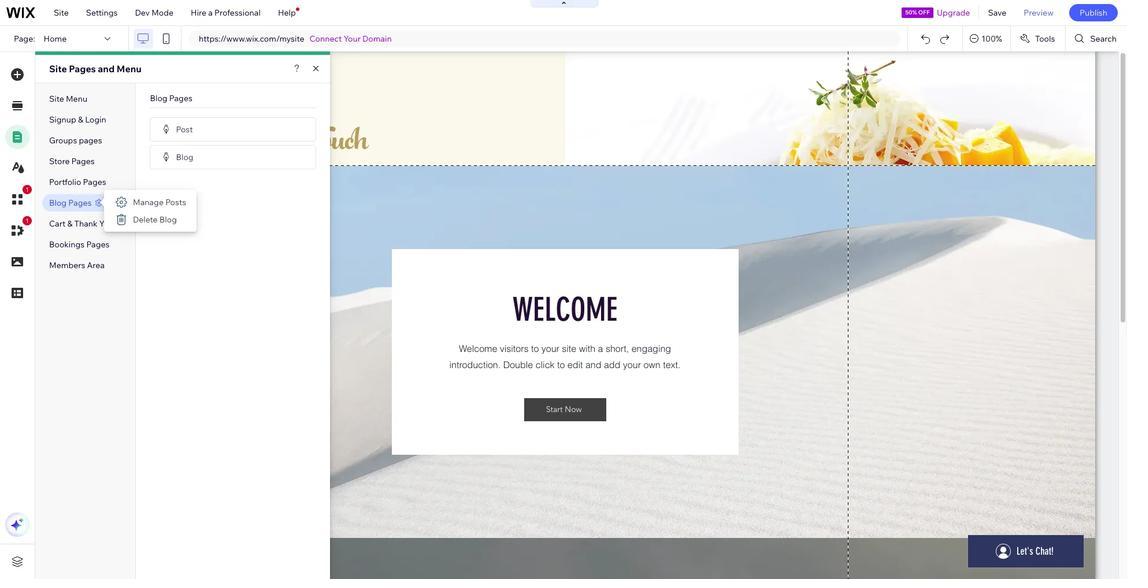 Task type: vqa. For each thing, say whether or not it's contained in the screenshot.
Mode
yes



Task type: locate. For each thing, give the bounding box(es) containing it.
save button
[[979, 0, 1015, 25]]

dev
[[135, 8, 150, 18]]

&
[[78, 114, 83, 125], [67, 218, 73, 229]]

menu right and on the top of the page
[[117, 63, 142, 75]]

dev mode
[[135, 8, 173, 18]]

& left login
[[78, 114, 83, 125]]

delete blog
[[133, 214, 177, 225]]

1 vertical spatial &
[[67, 218, 73, 229]]

members
[[49, 260, 85, 271]]

menu
[[117, 63, 142, 75], [66, 94, 87, 104]]

hire a professional
[[191, 8, 261, 18]]

& for cart
[[67, 218, 73, 229]]

store
[[49, 156, 70, 166]]

search
[[1090, 34, 1117, 44]]

connect
[[310, 34, 342, 44]]

1 horizontal spatial menu
[[117, 63, 142, 75]]

site up home
[[54, 8, 69, 18]]

cart
[[49, 218, 65, 229]]

post
[[176, 124, 193, 134]]

portfolio pages
[[49, 177, 106, 187]]

1 vertical spatial blog pages
[[49, 198, 92, 208]]

bookings
[[49, 239, 85, 250]]

1 horizontal spatial blog pages
[[150, 93, 192, 103]]

blog pages down "portfolio"
[[49, 198, 92, 208]]

blog
[[150, 93, 167, 103], [176, 152, 193, 162], [49, 198, 67, 208], [159, 214, 177, 225]]

manage posts
[[133, 197, 186, 208]]

0 horizontal spatial &
[[67, 218, 73, 229]]

1 vertical spatial menu
[[66, 94, 87, 104]]

blog pages up post
[[150, 93, 192, 103]]

blog pages
[[150, 93, 192, 103], [49, 198, 92, 208]]

50% off
[[905, 9, 930, 16]]

pages
[[69, 63, 96, 75], [169, 93, 192, 103], [71, 156, 95, 166], [83, 177, 106, 187], [68, 198, 92, 208], [86, 239, 110, 250]]

search button
[[1066, 26, 1127, 51]]

preview button
[[1015, 0, 1062, 25]]

domain
[[362, 34, 392, 44]]

2 vertical spatial site
[[49, 94, 64, 104]]

0 vertical spatial site
[[54, 8, 69, 18]]

site down home
[[49, 63, 67, 75]]

upgrade
[[937, 8, 970, 18]]

store pages
[[49, 156, 95, 166]]

50%
[[905, 9, 917, 16]]

help
[[278, 8, 296, 18]]

login
[[85, 114, 106, 125]]

site up signup
[[49, 94, 64, 104]]

0 horizontal spatial menu
[[66, 94, 87, 104]]

signup & login
[[49, 114, 106, 125]]

menu up signup & login
[[66, 94, 87, 104]]

1 vertical spatial site
[[49, 63, 67, 75]]

pages left and on the top of the page
[[69, 63, 96, 75]]

professional
[[214, 8, 261, 18]]

and
[[98, 63, 115, 75]]

pages up portfolio pages
[[71, 156, 95, 166]]

thank
[[74, 218, 97, 229]]

0 vertical spatial &
[[78, 114, 83, 125]]

0 horizontal spatial blog pages
[[49, 198, 92, 208]]

mode
[[152, 8, 173, 18]]

1 horizontal spatial &
[[78, 114, 83, 125]]

site
[[54, 8, 69, 18], [49, 63, 67, 75], [49, 94, 64, 104]]

off
[[918, 9, 930, 16]]

you
[[99, 218, 113, 229]]

& right cart
[[67, 218, 73, 229]]

posts
[[165, 197, 186, 208]]

0 vertical spatial menu
[[117, 63, 142, 75]]

site for site pages and menu
[[49, 63, 67, 75]]

0 vertical spatial blog pages
[[150, 93, 192, 103]]



Task type: describe. For each thing, give the bounding box(es) containing it.
tools
[[1035, 34, 1055, 44]]

site for site
[[54, 8, 69, 18]]

100% button
[[963, 26, 1010, 51]]

pages up post
[[169, 93, 192, 103]]

cart & thank you
[[49, 218, 113, 229]]

portfolio
[[49, 177, 81, 187]]

pages right "portfolio"
[[83, 177, 106, 187]]

https://www.wix.com/mysite
[[199, 34, 304, 44]]

settings
[[86, 8, 118, 18]]

hire
[[191, 8, 206, 18]]

tools button
[[1011, 26, 1066, 51]]

a
[[208, 8, 213, 18]]

100%
[[982, 34, 1002, 44]]

pages
[[79, 135, 102, 146]]

groups
[[49, 135, 77, 146]]

manage
[[133, 197, 164, 208]]

pages up area
[[86, 239, 110, 250]]

& for signup
[[78, 114, 83, 125]]

delete
[[133, 214, 158, 225]]

groups pages
[[49, 135, 102, 146]]

members area
[[49, 260, 105, 271]]

site for site menu
[[49, 94, 64, 104]]

save
[[988, 8, 1007, 18]]

https://www.wix.com/mysite connect your domain
[[199, 34, 392, 44]]

site menu
[[49, 94, 87, 104]]

preview
[[1024, 8, 1054, 18]]

publish
[[1080, 8, 1108, 18]]

home
[[44, 34, 67, 44]]

pages up cart & thank you
[[68, 198, 92, 208]]

area
[[87, 260, 105, 271]]

site pages and menu
[[49, 63, 142, 75]]

publish button
[[1069, 4, 1118, 21]]

your
[[344, 34, 361, 44]]

bookings pages
[[49, 239, 110, 250]]

signup
[[49, 114, 76, 125]]



